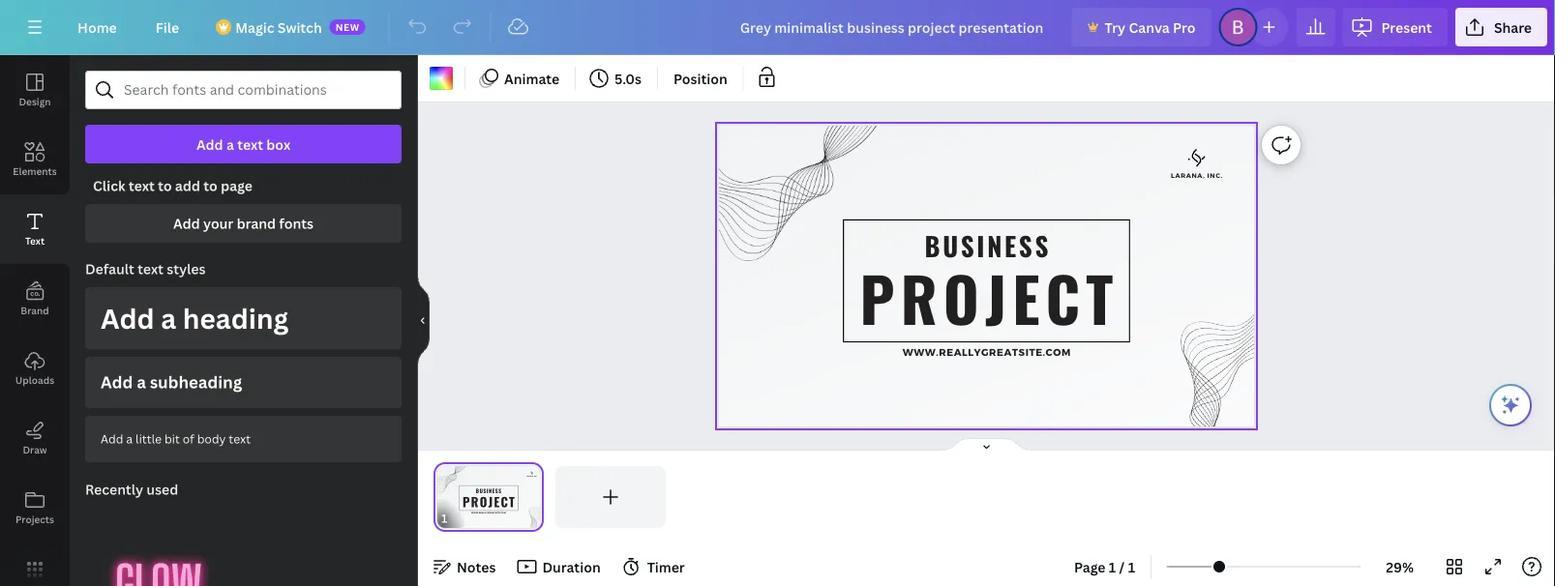 Task type: describe. For each thing, give the bounding box(es) containing it.
no color image
[[430, 67, 453, 90]]

larana,
[[1171, 172, 1206, 179]]

5.0s button
[[584, 63, 650, 94]]

add for add a little bit of body text
[[101, 431, 123, 447]]

side panel tab list
[[0, 55, 70, 587]]

click text to add to page
[[93, 177, 253, 195]]

inc.
[[1208, 172, 1223, 179]]

brand button
[[0, 264, 70, 334]]

add your brand fonts
[[173, 214, 314, 233]]

add for add a heading
[[101, 300, 155, 337]]

try
[[1105, 18, 1126, 36]]

switch
[[278, 18, 322, 36]]

add a little bit of body text
[[101, 431, 251, 447]]

animate button
[[473, 63, 567, 94]]

a for little
[[126, 431, 133, 447]]

add a heading button
[[85, 287, 402, 349]]

duration
[[543, 558, 601, 576]]

text right body
[[229, 431, 251, 447]]

5.0s
[[615, 69, 642, 88]]

text left box
[[237, 135, 263, 153]]

click
[[93, 177, 125, 195]]

add
[[175, 177, 200, 195]]

subheading
[[150, 371, 242, 393]]

new
[[336, 20, 360, 33]]

styles
[[167, 260, 206, 278]]

home link
[[62, 8, 132, 46]]

timer button
[[616, 552, 693, 583]]

magic switch
[[235, 18, 322, 36]]

animate
[[504, 69, 560, 88]]

present button
[[1343, 8, 1448, 46]]

29%
[[1386, 558, 1414, 576]]

add your brand fonts button
[[85, 204, 402, 243]]

home
[[77, 18, 117, 36]]

your
[[203, 214, 234, 233]]

used
[[147, 480, 178, 499]]

a for heading
[[161, 300, 176, 337]]

position button
[[666, 63, 735, 94]]

Design title text field
[[725, 8, 1064, 46]]

add a text box
[[196, 135, 290, 153]]

add a subheading
[[101, 371, 242, 393]]

Page title text field
[[456, 509, 464, 529]]

uploads button
[[0, 334, 70, 404]]

design button
[[0, 55, 70, 125]]

bit
[[165, 431, 180, 447]]

default text styles
[[85, 260, 206, 278]]

a for text
[[226, 135, 234, 153]]

project
[[860, 252, 1120, 343]]

1 1 from the left
[[1109, 558, 1116, 576]]

try canva pro button
[[1072, 8, 1211, 46]]

2 1 from the left
[[1128, 558, 1136, 576]]

larana, inc.
[[1171, 172, 1223, 179]]

elements
[[13, 165, 57, 178]]

design
[[19, 95, 51, 108]]

draw button
[[0, 404, 70, 473]]

a for subheading
[[137, 371, 146, 393]]

add for add a subheading
[[101, 371, 133, 393]]

hide image
[[417, 274, 430, 367]]

file button
[[140, 8, 195, 46]]



Task type: vqa. For each thing, say whether or not it's contained in the screenshot.
the Add corresponding to Add a subheading
yes



Task type: locate. For each thing, give the bounding box(es) containing it.
1
[[1109, 558, 1116, 576], [1128, 558, 1136, 576]]

box
[[266, 135, 290, 153]]

canva
[[1129, 18, 1170, 36]]

1 horizontal spatial 1
[[1128, 558, 1136, 576]]

page 1 / 1
[[1074, 558, 1136, 576]]

text button
[[0, 195, 70, 264]]

add up add
[[196, 135, 223, 153]]

a inside add a little bit of body text button
[[126, 431, 133, 447]]

elements button
[[0, 125, 70, 195]]

duration button
[[512, 552, 609, 583]]

share button
[[1456, 8, 1548, 46]]

add left subheading
[[101, 371, 133, 393]]

to right add
[[204, 177, 218, 195]]

add a little bit of body text button
[[85, 416, 402, 462]]

projects
[[15, 513, 54, 526]]

brand
[[21, 304, 49, 317]]

brand
[[237, 214, 276, 233]]

add a subheading button
[[85, 357, 402, 408]]

page
[[1074, 558, 1106, 576]]

a inside add a subheading button
[[137, 371, 146, 393]]

add
[[196, 135, 223, 153], [173, 214, 200, 233], [101, 300, 155, 337], [101, 371, 133, 393], [101, 431, 123, 447]]

magic
[[235, 18, 274, 36]]

1 to from the left
[[158, 177, 172, 195]]

add down default at the top of the page
[[101, 300, 155, 337]]

1 left /
[[1109, 558, 1116, 576]]

a left the little
[[126, 431, 133, 447]]

notes
[[457, 558, 496, 576]]

main menu bar
[[0, 0, 1556, 55]]

add a heading
[[101, 300, 289, 337]]

a inside "add a heading" button
[[161, 300, 176, 337]]

draw
[[23, 443, 47, 456]]

to left add
[[158, 177, 172, 195]]

page 1 image
[[434, 467, 544, 529]]

a inside add a text box button
[[226, 135, 234, 153]]

add for add a text box
[[196, 135, 223, 153]]

present
[[1382, 18, 1432, 36]]

fonts
[[279, 214, 314, 233]]

a
[[226, 135, 234, 153], [161, 300, 176, 337], [137, 371, 146, 393], [126, 431, 133, 447]]

heading
[[183, 300, 289, 337]]

try canva pro
[[1105, 18, 1196, 36]]

1 horizontal spatial to
[[204, 177, 218, 195]]

notes button
[[426, 552, 504, 583]]

www.reallygreatsite.com
[[903, 346, 1071, 358]]

uploads
[[15, 374, 54, 387]]

text right click
[[129, 177, 155, 195]]

text
[[237, 135, 263, 153], [129, 177, 155, 195], [138, 260, 164, 278], [229, 431, 251, 447]]

file
[[156, 18, 179, 36]]

pro
[[1173, 18, 1196, 36]]

projects button
[[0, 473, 70, 543]]

0 horizontal spatial 1
[[1109, 558, 1116, 576]]

default
[[85, 260, 134, 278]]

text left the styles
[[138, 260, 164, 278]]

29% button
[[1369, 552, 1432, 583]]

timer
[[647, 558, 685, 576]]

page
[[221, 177, 253, 195]]

1 right /
[[1128, 558, 1136, 576]]

text
[[25, 234, 45, 247]]

canva assistant image
[[1499, 394, 1523, 417]]

add a text box button
[[85, 125, 402, 164]]

a left subheading
[[137, 371, 146, 393]]

business
[[925, 226, 1051, 265]]

body
[[197, 431, 226, 447]]

add left your
[[173, 214, 200, 233]]

2 to from the left
[[204, 177, 218, 195]]

hide pages image
[[940, 438, 1033, 453]]

to
[[158, 177, 172, 195], [204, 177, 218, 195]]

a up 'page'
[[226, 135, 234, 153]]

0 horizontal spatial to
[[158, 177, 172, 195]]

Search fonts and combinations search field
[[124, 72, 363, 108]]

/
[[1120, 558, 1125, 576]]

position
[[674, 69, 728, 88]]

of
[[183, 431, 194, 447]]

add for add your brand fonts
[[173, 214, 200, 233]]

share
[[1494, 18, 1532, 36]]

recently used
[[85, 480, 178, 499]]

recently
[[85, 480, 143, 499]]

a down the styles
[[161, 300, 176, 337]]

little
[[136, 431, 162, 447]]

add left the little
[[101, 431, 123, 447]]



